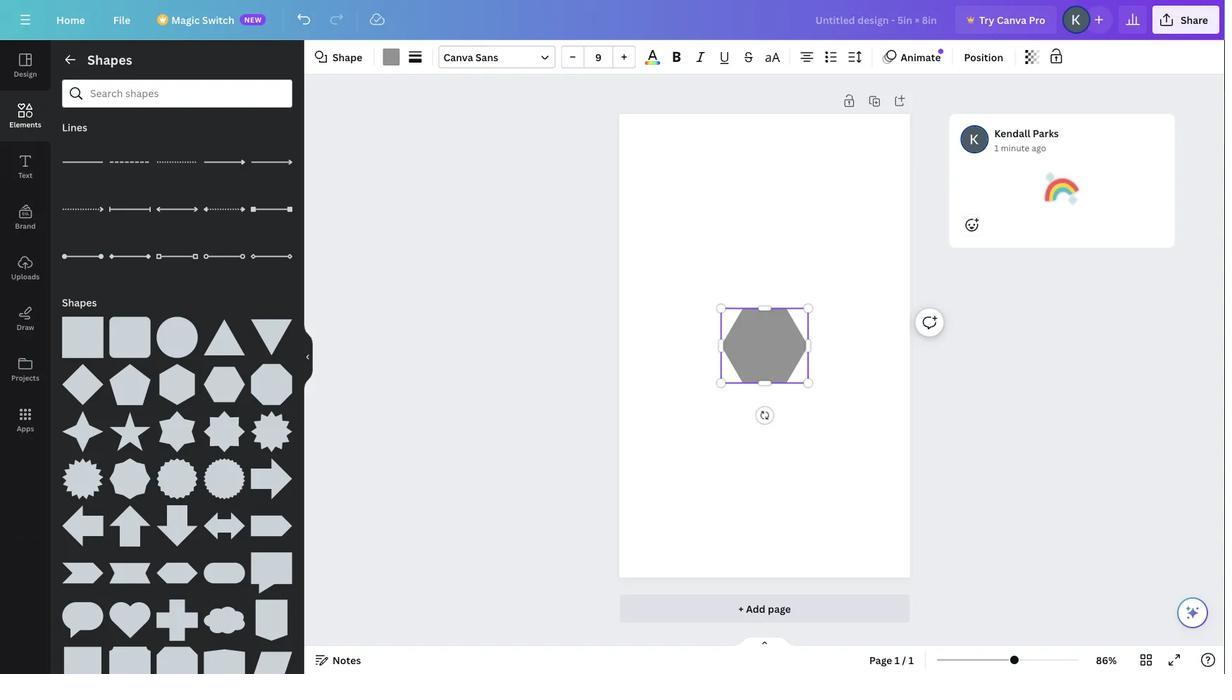 Task type: locate. For each thing, give the bounding box(es) containing it.
draw button
[[0, 294, 51, 344]]

expressing gratitude image
[[1045, 172, 1079, 206]]

design button
[[0, 40, 51, 91]]

1 horizontal spatial 1
[[909, 654, 914, 667]]

1
[[994, 142, 999, 154], [895, 654, 900, 667], [909, 654, 914, 667]]

canva inside the try canva pro button
[[997, 13, 1027, 26]]

try canva pro
[[979, 13, 1045, 26]]

switch
[[202, 13, 234, 26]]

2 horizontal spatial 1
[[994, 142, 999, 154]]

banner 7 image
[[204, 647, 245, 675]]

hexagon vertical image
[[156, 364, 198, 406]]

apps button
[[0, 395, 51, 446]]

minute
[[1001, 142, 1030, 154]]

magic
[[171, 13, 200, 26]]

0 horizontal spatial canva
[[443, 50, 473, 64]]

0 horizontal spatial 1
[[895, 654, 900, 667]]

arrow left image
[[62, 506, 104, 547]]

kendall parks 1 minute ago
[[994, 126, 1059, 154]]

1 vertical spatial canva
[[443, 50, 473, 64]]

triangle down image
[[251, 317, 292, 359]]

arrow down image
[[156, 506, 198, 547]]

8-pointed star inflated image
[[109, 459, 151, 500]]

kendall parks list
[[949, 114, 1180, 293]]

page
[[768, 603, 791, 616]]

hide image
[[304, 324, 313, 391]]

white circle shape image
[[156, 317, 198, 359]]

uploads
[[11, 272, 40, 281]]

1 horizontal spatial canva
[[997, 13, 1027, 26]]

cloud image
[[204, 600, 245, 642]]

0 vertical spatial canva
[[997, 13, 1027, 26]]

arrow block concave image
[[109, 553, 151, 595]]

sans
[[476, 50, 498, 64]]

1 vertical spatial shapes
[[62, 296, 97, 310]]

hexagon horizontal image
[[204, 364, 245, 406]]

5-pointed star image
[[109, 411, 151, 453]]

rounded square image
[[109, 317, 151, 359]]

elements
[[9, 120, 41, 129]]

canva left sans
[[443, 50, 473, 64]]

elements button
[[0, 91, 51, 142]]

shapes
[[87, 51, 132, 68], [62, 296, 97, 310]]

group
[[561, 46, 636, 68], [62, 309, 104, 359], [109, 309, 151, 359], [156, 309, 198, 359], [204, 309, 245, 359], [251, 309, 292, 359], [62, 356, 104, 406], [109, 356, 151, 406], [156, 356, 198, 406], [204, 356, 245, 406], [251, 356, 292, 406], [62, 403, 104, 453], [109, 403, 151, 453], [156, 403, 198, 453], [204, 403, 245, 453], [251, 403, 292, 453], [62, 450, 104, 500], [109, 450, 151, 500], [156, 450, 198, 500], [204, 450, 245, 500], [251, 450, 292, 500], [62, 497, 104, 547], [109, 497, 151, 547], [156, 497, 198, 547], [204, 497, 245, 547], [251, 497, 292, 547], [62, 545, 104, 595], [109, 545, 151, 595], [156, 545, 198, 595], [204, 545, 245, 595], [251, 545, 292, 595], [62, 592, 104, 642], [109, 592, 151, 642], [156, 592, 198, 642], [204, 592, 245, 642], [251, 592, 292, 642], [62, 639, 104, 675], [109, 639, 151, 675], [156, 639, 198, 675], [204, 639, 245, 675], [251, 639, 292, 675]]

main menu bar
[[0, 0, 1225, 40]]

86%
[[1096, 654, 1117, 667]]

text button
[[0, 142, 51, 192]]

animate
[[901, 50, 941, 64]]

parallelogram right image
[[251, 647, 292, 675]]

– – number field
[[589, 50, 608, 64]]

uploads button
[[0, 243, 51, 294]]

position
[[964, 50, 1003, 64]]

side panel tab list
[[0, 40, 51, 446]]

6-pointed star image
[[156, 411, 198, 453]]

shapes down file popup button
[[87, 51, 132, 68]]

canva right the try
[[997, 13, 1027, 26]]

octagon image
[[251, 364, 292, 406]]

1 right /
[[909, 654, 914, 667]]

share button
[[1152, 6, 1219, 34]]

diamond image
[[62, 364, 104, 406]]

banner 2 image
[[251, 600, 292, 642]]

notes button
[[310, 650, 367, 672]]

86% button
[[1084, 650, 1129, 672]]

#919191 image
[[383, 49, 400, 66], [383, 49, 400, 66]]

shapes up square image
[[62, 296, 97, 310]]

brand button
[[0, 192, 51, 243]]

arrow up image
[[109, 506, 151, 547]]

file
[[113, 13, 130, 26]]

square speech bubble image
[[251, 553, 292, 595]]

banner 5 image
[[156, 647, 198, 675]]

canva
[[997, 13, 1027, 26], [443, 50, 473, 64]]

brand
[[15, 221, 36, 231]]

star burst 2 image
[[62, 459, 104, 500]]

1 left minute
[[994, 142, 999, 154]]

arrow block right image
[[251, 506, 292, 547]]

position button
[[958, 46, 1009, 68]]

add this line to the canvas image
[[62, 142, 104, 183], [109, 142, 151, 183], [156, 142, 198, 183], [204, 142, 245, 183], [251, 142, 292, 183], [62, 189, 104, 230], [109, 189, 151, 230], [156, 189, 198, 230], [204, 189, 245, 230], [251, 189, 292, 230], [62, 236, 104, 278], [109, 236, 151, 278], [156, 236, 198, 278], [204, 236, 245, 278], [251, 236, 292, 278]]

1 left /
[[895, 654, 900, 667]]



Task type: describe. For each thing, give the bounding box(es) containing it.
arrow right image
[[251, 459, 292, 500]]

notes
[[333, 654, 361, 667]]

apps
[[17, 424, 34, 434]]

home link
[[45, 6, 96, 34]]

show pages image
[[731, 637, 799, 648]]

4-pointed star image
[[62, 411, 104, 453]]

+ add page
[[738, 603, 791, 616]]

page
[[869, 654, 892, 667]]

+ add page button
[[620, 595, 910, 623]]

star burst 3 image
[[156, 459, 198, 500]]

banner 3 image
[[62, 647, 104, 675]]

arrow horizontal image
[[204, 506, 245, 547]]

pentagon image
[[109, 364, 151, 406]]

canva sans button
[[439, 46, 555, 68]]

new
[[244, 15, 262, 24]]

new image
[[938, 49, 943, 54]]

triangle up image
[[204, 317, 245, 359]]

share
[[1181, 13, 1208, 26]]

canva assistant image
[[1184, 605, 1201, 622]]

pill image
[[204, 553, 245, 595]]

banner 4 image
[[109, 647, 151, 675]]

magic switch
[[171, 13, 234, 26]]

0 vertical spatial shapes
[[87, 51, 132, 68]]

round speech bubble image
[[62, 600, 104, 642]]

1 inside kendall parks 1 minute ago
[[994, 142, 999, 154]]

add
[[746, 603, 766, 616]]

arrow block 2 right image
[[62, 553, 104, 595]]

pro
[[1029, 13, 1045, 26]]

star burst 1 image
[[251, 411, 292, 453]]

heart image
[[109, 600, 151, 642]]

draw
[[16, 323, 34, 332]]

kendall
[[994, 126, 1030, 140]]

arrow block convex image
[[156, 553, 198, 595]]

text
[[18, 170, 32, 180]]

home
[[56, 13, 85, 26]]

Design title text field
[[804, 6, 950, 34]]

/
[[902, 654, 906, 667]]

try canva pro button
[[955, 6, 1057, 34]]

Search shapes search field
[[90, 80, 264, 107]]

shape button
[[310, 46, 368, 68]]

8-pointed star image
[[204, 411, 245, 453]]

page 1 / 1
[[869, 654, 914, 667]]

square image
[[62, 317, 104, 359]]

star burst 4 image
[[204, 459, 245, 500]]

canva sans
[[443, 50, 498, 64]]

file button
[[102, 6, 142, 34]]

color range image
[[645, 61, 660, 65]]

projects button
[[0, 344, 51, 395]]

cross image
[[156, 600, 198, 642]]

animate button
[[878, 46, 946, 68]]

ago
[[1032, 142, 1046, 154]]

+
[[738, 603, 744, 616]]

design
[[14, 69, 37, 79]]

shape
[[333, 50, 362, 64]]

parks
[[1033, 126, 1059, 140]]

canva inside canva sans dropdown button
[[443, 50, 473, 64]]

lines
[[62, 121, 87, 134]]

try
[[979, 13, 994, 26]]

projects
[[11, 373, 39, 383]]



Task type: vqa. For each thing, say whether or not it's contained in the screenshot.
Includes creating, managing and deleting teams and groups
no



